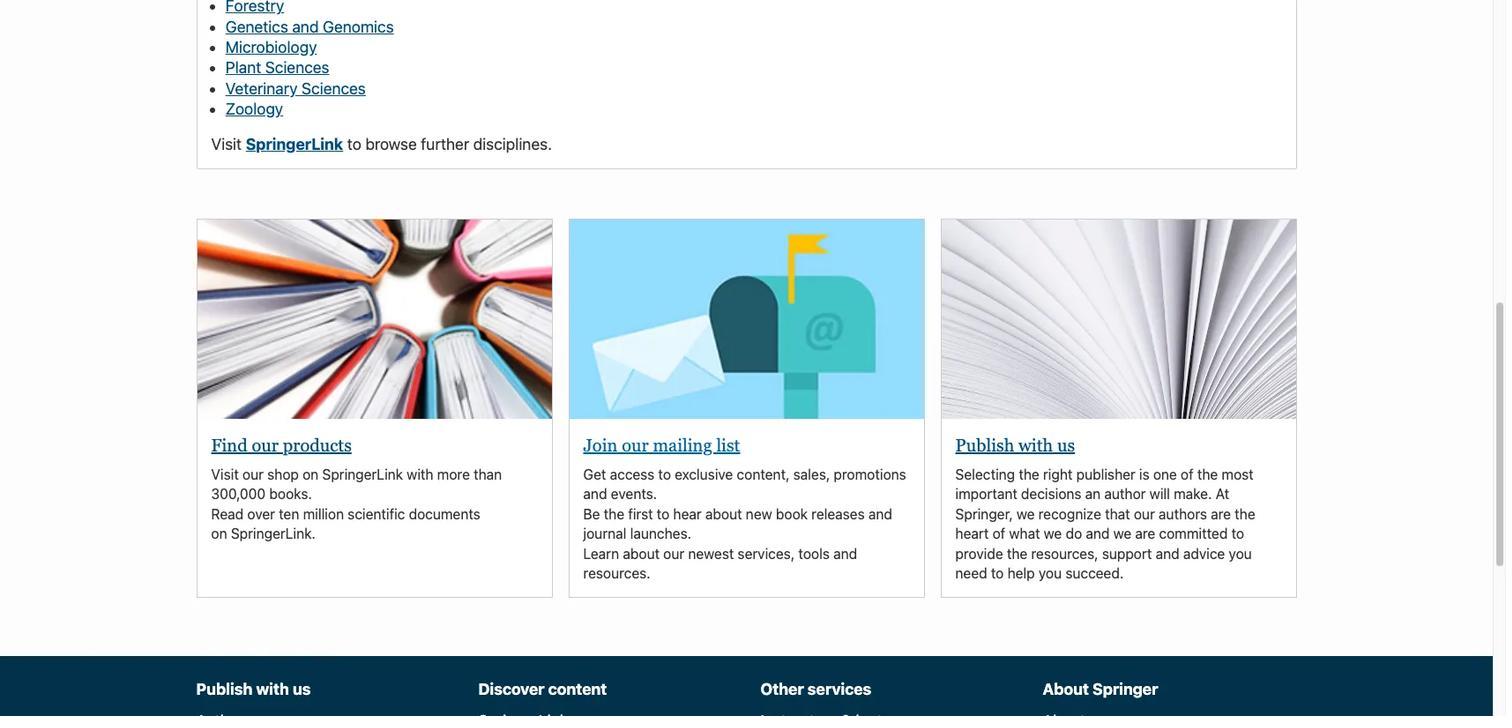Task type: describe. For each thing, give the bounding box(es) containing it.
1 vertical spatial are
[[1135, 526, 1156, 542]]

mailing
[[653, 436, 712, 455]]

get
[[583, 467, 606, 482]]

journal
[[583, 526, 627, 542]]

other services
[[761, 680, 872, 699]]

make. at
[[1174, 486, 1230, 502]]

discover content
[[478, 680, 607, 699]]

disciplines.
[[473, 135, 552, 153]]

learn
[[583, 546, 619, 561]]

visit for visit springerlink to browse further disciplines.
[[211, 135, 242, 153]]

books.
[[269, 486, 312, 502]]

other
[[761, 680, 804, 699]]

find our products
[[211, 436, 352, 455]]

visit springerlink to browse further disciplines.
[[211, 135, 552, 153]]

visit our shop on springerlink with more than 300,000 books. read over ten million scientific documents on springerlink.
[[211, 467, 502, 542]]

products
[[283, 436, 352, 455]]

genetics and genomics microbiology plant sciences veterinary sciences zoology
[[226, 17, 394, 118]]

support
[[1102, 546, 1152, 561]]

be
[[583, 506, 600, 522]]

our for shop
[[243, 467, 264, 482]]

book
[[776, 506, 808, 522]]

heart
[[956, 526, 989, 542]]

genetics
[[226, 17, 288, 36]]

content
[[548, 680, 607, 699]]

new
[[746, 506, 772, 522]]

that
[[1105, 506, 1130, 522]]

the down most
[[1235, 506, 1256, 522]]

succeed.
[[1066, 565, 1124, 581]]

further
[[421, 135, 469, 153]]

resources,
[[1031, 546, 1099, 561]]

read over
[[211, 506, 275, 522]]

with inside visit our shop on springerlink with more than 300,000 books. read over ten million scientific documents on springerlink.
[[407, 467, 434, 482]]

1 horizontal spatial we
[[1044, 526, 1062, 542]]

what
[[1009, 526, 1040, 542]]

0 horizontal spatial us
[[293, 680, 311, 699]]

veterinary sciences link
[[226, 79, 366, 98]]

microbiology
[[226, 38, 317, 56]]

to right committed
[[1232, 526, 1245, 542]]

0 vertical spatial sciences
[[265, 59, 329, 77]]

browse
[[365, 135, 417, 153]]

is
[[1139, 467, 1150, 482]]

the left right
[[1019, 467, 1040, 482]]

selecting the right publisher is one of the most important decisions an author will make. at springer, we recognize that our authors are the heart of what we do and we are committed to provide the resources, support and advice you need to help you succeed.
[[956, 467, 1256, 581]]

0 vertical spatial of
[[1181, 467, 1194, 482]]

services,
[[738, 546, 795, 561]]

0 horizontal spatial we
[[1017, 506, 1035, 522]]

author
[[1105, 486, 1146, 502]]

do
[[1066, 526, 1082, 542]]

content,
[[737, 467, 790, 482]]

launches.
[[630, 526, 692, 542]]

one
[[1154, 467, 1177, 482]]

resources.
[[583, 565, 651, 581]]

zoology link
[[226, 100, 283, 118]]

to left browse on the left top of the page
[[347, 135, 361, 153]]

springerlink link
[[246, 135, 343, 153]]

recognize
[[1039, 506, 1102, 522]]

find
[[211, 436, 248, 455]]

decisions
[[1021, 486, 1082, 502]]

on
[[303, 467, 319, 482]]

zoology
[[226, 100, 283, 118]]

0 horizontal spatial with
[[256, 680, 289, 699]]

join our mailing list image
[[569, 220, 924, 419]]

and right tools
[[834, 546, 857, 561]]

selecting
[[956, 467, 1015, 482]]

and down committed
[[1156, 546, 1180, 561]]

colourful books image
[[197, 220, 552, 419]]

provide the
[[956, 546, 1028, 561]]

join our mailing list
[[583, 436, 740, 455]]

to down 'provide the'
[[991, 565, 1004, 581]]

join
[[583, 436, 618, 455]]

list
[[717, 436, 740, 455]]

than
[[474, 467, 502, 482]]

important
[[956, 486, 1018, 502]]

services
[[808, 680, 872, 699]]

our for mailing
[[622, 436, 649, 455]]

events.
[[611, 486, 657, 502]]

million
[[303, 506, 344, 522]]

1 horizontal spatial are
[[1211, 506, 1231, 522]]

300,000
[[211, 486, 266, 502]]

our inside get access to exclusive content, sales, promotions and events. be the first to hear about new book releases and journal launches. learn about our newest services, tools and resources.
[[663, 546, 685, 561]]

tools
[[799, 546, 830, 561]]

to down join our mailing list link at the bottom left of the page
[[658, 467, 671, 482]]

need
[[956, 565, 988, 581]]

more
[[437, 467, 470, 482]]

springerlink inside visit our shop on springerlink with more than 300,000 books. read over ten million scientific documents on springerlink.
[[322, 467, 403, 482]]

join our mailing list link
[[583, 436, 740, 455]]

microbiology link
[[226, 38, 317, 56]]

shop
[[267, 467, 299, 482]]



Task type: locate. For each thing, give the bounding box(es) containing it.
1 horizontal spatial of
[[1181, 467, 1194, 482]]

1 vertical spatial visit
[[211, 467, 239, 482]]

1 horizontal spatial us
[[1058, 436, 1075, 455]]

genetics and genomics link
[[226, 17, 394, 36]]

exclusive
[[675, 467, 733, 482]]

0 vertical spatial publish with us
[[956, 436, 1075, 455]]

1 vertical spatial sciences
[[302, 79, 366, 98]]

veterinary
[[226, 79, 298, 98]]

1 vertical spatial us
[[293, 680, 311, 699]]

publish
[[956, 436, 1015, 455], [196, 680, 253, 699]]

hear
[[673, 506, 702, 522]]

0 vertical spatial visit
[[211, 135, 242, 153]]

us
[[1058, 436, 1075, 455], [293, 680, 311, 699]]

1 vertical spatial publish with us
[[196, 680, 311, 699]]

2 horizontal spatial with
[[1019, 436, 1053, 455]]

about
[[1043, 680, 1089, 699]]

0 vertical spatial about
[[705, 506, 742, 522]]

are
[[1211, 506, 1231, 522], [1135, 526, 1156, 542]]

about down launches. in the bottom of the page
[[623, 546, 660, 561]]

0 vertical spatial are
[[1211, 506, 1231, 522]]

plant sciences link
[[226, 59, 329, 77]]

and down promotions at right
[[869, 506, 892, 522]]

springerlink
[[246, 135, 343, 153], [322, 467, 403, 482]]

visit up the 300,000 on the bottom left
[[211, 467, 239, 482]]

our down launches. in the bottom of the page
[[663, 546, 685, 561]]

first
[[628, 506, 653, 522]]

2 visit from the top
[[211, 467, 239, 482]]

and up microbiology
[[292, 17, 319, 36]]

newest
[[688, 546, 734, 561]]

the up make. at
[[1198, 467, 1218, 482]]

1 horizontal spatial with
[[407, 467, 434, 482]]

0 horizontal spatial publish with us
[[196, 680, 311, 699]]

and right "do"
[[1086, 526, 1110, 542]]

most
[[1222, 467, 1254, 482]]

sciences up veterinary sciences link
[[265, 59, 329, 77]]

0 vertical spatial you
[[1229, 546, 1252, 561]]

our up the 300,000 on the bottom left
[[243, 467, 264, 482]]

committed
[[1159, 526, 1228, 542]]

you right advice
[[1229, 546, 1252, 561]]

about
[[705, 506, 742, 522], [623, 546, 660, 561]]

on springerlink.
[[211, 526, 316, 542]]

0 vertical spatial springerlink
[[246, 135, 343, 153]]

0 vertical spatial with
[[1019, 436, 1053, 455]]

springer
[[1093, 680, 1159, 699]]

publish with us
[[956, 436, 1075, 455], [196, 680, 311, 699]]

1 vertical spatial publish
[[196, 680, 253, 699]]

1 vertical spatial you
[[1039, 565, 1062, 581]]

genomics
[[323, 17, 394, 36]]

advice
[[1183, 546, 1225, 561]]

our down will
[[1134, 506, 1155, 522]]

our for products
[[252, 436, 279, 455]]

0 horizontal spatial you
[[1039, 565, 1062, 581]]

publish with us link
[[956, 436, 1075, 455]]

0 horizontal spatial of
[[993, 526, 1006, 542]]

scientific
[[348, 506, 405, 522]]

find our products link
[[211, 436, 352, 455]]

sales,
[[794, 467, 830, 482]]

you
[[1229, 546, 1252, 561], [1039, 565, 1062, 581]]

of right one
[[1181, 467, 1194, 482]]

1 visit from the top
[[211, 135, 242, 153]]

we up support
[[1114, 526, 1132, 542]]

sciences
[[265, 59, 329, 77], [302, 79, 366, 98]]

we
[[1017, 506, 1035, 522], [1044, 526, 1062, 542], [1114, 526, 1132, 542]]

visit inside visit our shop on springerlink with more than 300,000 books. read over ten million scientific documents on springerlink.
[[211, 467, 239, 482]]

publish a book image
[[942, 220, 1296, 419]]

our up shop
[[252, 436, 279, 455]]

1 horizontal spatial about
[[705, 506, 742, 522]]

we left "do"
[[1044, 526, 1062, 542]]

0 horizontal spatial publish
[[196, 680, 253, 699]]

about springer
[[1043, 680, 1159, 699]]

0 horizontal spatial about
[[623, 546, 660, 561]]

will
[[1150, 486, 1170, 502]]

2 vertical spatial with
[[256, 680, 289, 699]]

to up launches. in the bottom of the page
[[657, 506, 670, 522]]

access
[[610, 467, 655, 482]]

0 vertical spatial us
[[1058, 436, 1075, 455]]

and
[[292, 17, 319, 36], [583, 486, 607, 502], [869, 506, 892, 522], [1086, 526, 1110, 542], [834, 546, 857, 561], [1156, 546, 1180, 561]]

of up 'provide the'
[[993, 526, 1006, 542]]

our inside selecting the right publisher is one of the most important decisions an author will make. at springer, we recognize that our authors are the heart of what we do and we are committed to provide the resources, support and advice you need to help you succeed.
[[1134, 506, 1155, 522]]

1 vertical spatial of
[[993, 526, 1006, 542]]

we up what at the bottom of page
[[1017, 506, 1035, 522]]

promotions
[[834, 467, 906, 482]]

get access to exclusive content, sales, promotions and events. be the first to hear about new book releases and journal launches. learn about our newest services, tools and resources.
[[583, 467, 906, 581]]

authors
[[1159, 506, 1207, 522]]

with
[[1019, 436, 1053, 455], [407, 467, 434, 482], [256, 680, 289, 699]]

visit down "zoology" link
[[211, 135, 242, 153]]

1 horizontal spatial publish with us
[[956, 436, 1075, 455]]

2 horizontal spatial we
[[1114, 526, 1132, 542]]

releases
[[812, 506, 865, 522]]

and inside genetics and genomics microbiology plant sciences veterinary sciences zoology
[[292, 17, 319, 36]]

springer,
[[956, 506, 1013, 522]]

publisher
[[1077, 467, 1136, 482]]

are down make. at
[[1211, 506, 1231, 522]]

the inside get access to exclusive content, sales, promotions and events. be the first to hear about new book releases and journal launches. learn about our newest services, tools and resources.
[[604, 506, 625, 522]]

the up journal
[[604, 506, 625, 522]]

help
[[1008, 565, 1035, 581]]

1 vertical spatial with
[[407, 467, 434, 482]]

1 vertical spatial springerlink
[[322, 467, 403, 482]]

plant
[[226, 59, 261, 77]]

0 horizontal spatial are
[[1135, 526, 1156, 542]]

springerlink up the scientific
[[322, 467, 403, 482]]

are up support
[[1135, 526, 1156, 542]]

our up access
[[622, 436, 649, 455]]

an
[[1086, 486, 1101, 502]]

visit for visit our shop on springerlink with more than 300,000 books. read over ten million scientific documents on springerlink.
[[211, 467, 239, 482]]

1 horizontal spatial publish
[[956, 436, 1015, 455]]

right
[[1043, 467, 1073, 482]]

and down get
[[583, 486, 607, 502]]

visit
[[211, 135, 242, 153], [211, 467, 239, 482]]

1 horizontal spatial you
[[1229, 546, 1252, 561]]

0 vertical spatial publish
[[956, 436, 1015, 455]]

our
[[252, 436, 279, 455], [622, 436, 649, 455], [243, 467, 264, 482], [1134, 506, 1155, 522], [663, 546, 685, 561]]

discover
[[478, 680, 545, 699]]

sciences down plant sciences link
[[302, 79, 366, 98]]

you down resources,
[[1039, 565, 1062, 581]]

documents
[[409, 506, 480, 522]]

to
[[347, 135, 361, 153], [658, 467, 671, 482], [657, 506, 670, 522], [1232, 526, 1245, 542], [991, 565, 1004, 581]]

of
[[1181, 467, 1194, 482], [993, 526, 1006, 542]]

about left new
[[705, 506, 742, 522]]

ten
[[279, 506, 299, 522]]

our inside visit our shop on springerlink with more than 300,000 books. read over ten million scientific documents on springerlink.
[[243, 467, 264, 482]]

1 vertical spatial about
[[623, 546, 660, 561]]

springerlink down "zoology" link
[[246, 135, 343, 153]]



Task type: vqa. For each thing, say whether or not it's contained in the screenshot.
SpringerLink
yes



